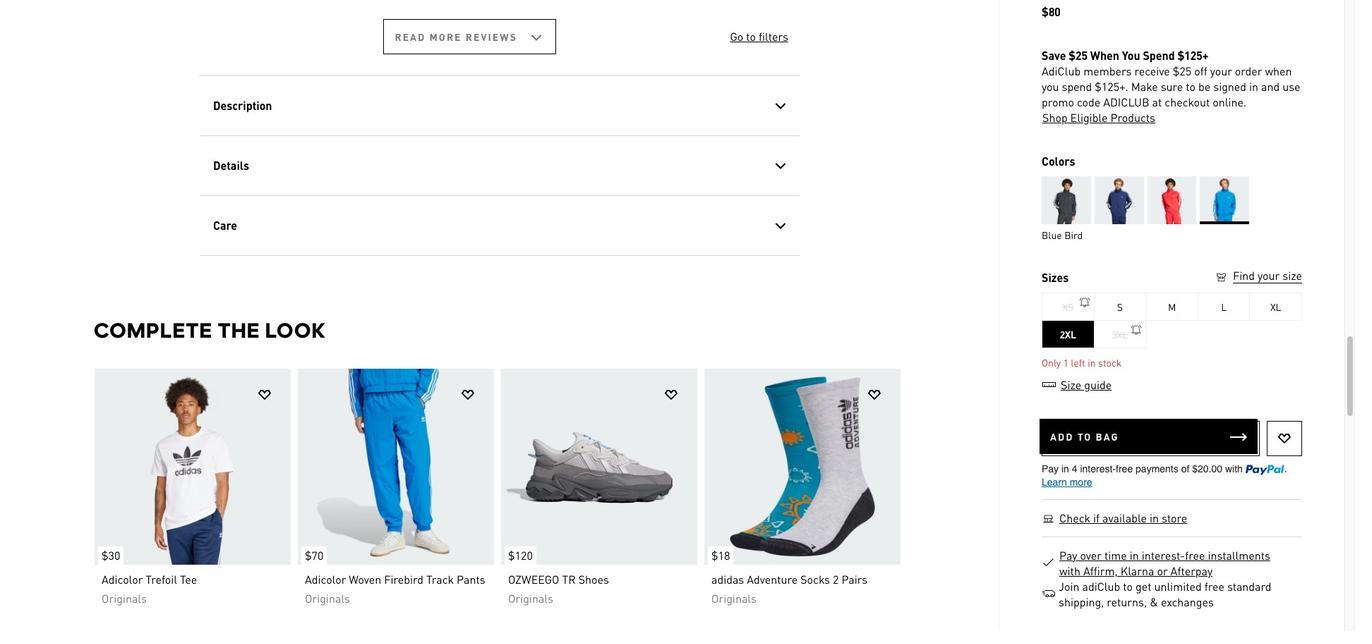 Task type: locate. For each thing, give the bounding box(es) containing it.
1 horizontal spatial $25
[[1173, 64, 1192, 78]]

0 vertical spatial free
[[1186, 549, 1206, 563]]

2xl
[[1060, 328, 1077, 341]]

exchanges
[[1162, 595, 1214, 610]]

your inside button
[[1258, 268, 1280, 283]]

checkout
[[1165, 95, 1210, 109]]

your inside save $25 when you spend $125+ adiclub members receive $25 off your order when you spend $125+. make sure to be signed in and use promo code adiclub at checkout online. shop eligible products
[[1211, 64, 1233, 78]]

left
[[1071, 357, 1086, 369]]

signed
[[1214, 79, 1247, 94]]

code
[[1078, 95, 1101, 109]]

your left size
[[1258, 268, 1280, 283]]

to up returns,
[[1124, 580, 1133, 595]]

to left "be"
[[1187, 79, 1196, 94]]

3 originals from the left
[[508, 592, 553, 607]]

in down order
[[1250, 79, 1259, 94]]

filters
[[759, 29, 788, 44]]

promo
[[1042, 95, 1075, 109]]

0 horizontal spatial adicolor
[[101, 573, 143, 587]]

in inside save $25 when you spend $125+ adiclub members receive $25 off your order when you spend $125+. make sure to be signed in and use promo code adiclub at checkout online. shop eligible products
[[1250, 79, 1259, 94]]

2 originals from the left
[[305, 592, 350, 607]]

description button
[[199, 76, 800, 136]]

ozweego tr shoes originals
[[508, 573, 609, 607]]

list
[[94, 369, 906, 619]]

returns,
[[1107, 595, 1148, 610]]

$70 link
[[298, 369, 494, 566]]

adicolor down $30
[[101, 573, 143, 587]]

product color: better scarlet image
[[1148, 177, 1197, 225]]

adicolor down $70
[[305, 573, 346, 587]]

originals down adidas
[[711, 592, 757, 607]]

adicolor inside adicolor woven firebird track pants originals
[[305, 573, 346, 587]]

your up signed
[[1211, 64, 1233, 78]]

0 horizontal spatial $25
[[1069, 48, 1088, 63]]

size guide link
[[1042, 378, 1113, 393]]

1 horizontal spatial your
[[1258, 268, 1280, 283]]

ozweego tr shoes image
[[501, 369, 697, 566]]

care button
[[199, 196, 800, 256]]

1 originals from the left
[[101, 592, 146, 607]]

arrow right long image
[[879, 457, 896, 474]]

spend
[[1143, 48, 1176, 63]]

in left store
[[1150, 511, 1159, 526]]

to right "go"
[[746, 29, 756, 44]]

originals down ozweego
[[508, 592, 553, 607]]

in up klarna
[[1130, 549, 1140, 563]]

2 vertical spatial to
[[1124, 580, 1133, 595]]

available
[[1103, 511, 1147, 526]]

look
[[265, 318, 326, 343]]

go to filters
[[730, 29, 788, 44]]

pairs
[[842, 573, 868, 587]]

m button
[[1147, 293, 1199, 321]]

with
[[1060, 564, 1081, 579]]

2 horizontal spatial to
[[1187, 79, 1196, 94]]

adicolor woven firebird track pants originals
[[305, 573, 485, 607]]

originals
[[101, 592, 146, 607], [305, 592, 350, 607], [508, 592, 553, 607], [711, 592, 757, 607]]

$125+.
[[1095, 79, 1129, 94]]

in inside button
[[1150, 511, 1159, 526]]

stock
[[1099, 357, 1122, 369]]

$125+
[[1178, 48, 1209, 63]]

tr
[[562, 573, 576, 587]]

$18 link
[[704, 369, 901, 566]]

0 horizontal spatial your
[[1211, 64, 1233, 78]]

to
[[746, 29, 756, 44], [1187, 79, 1196, 94], [1124, 580, 1133, 595]]

xl
[[1271, 301, 1282, 314]]

only 1 left in stock
[[1042, 357, 1122, 369]]

free down afterpay
[[1205, 580, 1225, 595]]

save $25 when you spend $125+ adiclub members receive $25 off your order when you spend $125+. make sure to be signed in and use promo code adiclub at checkout online. shop eligible products
[[1042, 48, 1301, 125]]

adicolor
[[101, 573, 143, 587], [305, 573, 346, 587]]

free inside join adiclub to get unlimited free standard shipping, returns, & exchanges
[[1205, 580, 1225, 595]]

0 horizontal spatial to
[[746, 29, 756, 44]]

online.
[[1213, 95, 1247, 109]]

1 vertical spatial to
[[1187, 79, 1196, 94]]

free up afterpay
[[1186, 549, 1206, 563]]

sizes
[[1042, 270, 1069, 285]]

ozweego
[[508, 573, 559, 587]]

adicolor trefoil tee image
[[94, 369, 291, 566]]

adicolor woven firebird track pants image
[[298, 369, 494, 566]]

l button
[[1199, 293, 1251, 321]]

1 horizontal spatial adicolor
[[305, 573, 346, 587]]

in
[[1250, 79, 1259, 94], [1088, 357, 1096, 369], [1150, 511, 1159, 526], [1130, 549, 1140, 563]]

unlimited
[[1155, 580, 1202, 595]]

make
[[1132, 79, 1159, 94]]

originals inside adidas adventure socks 2 pairs originals
[[711, 592, 757, 607]]

bird
[[1065, 229, 1083, 241]]

store
[[1162, 511, 1188, 526]]

to
[[1078, 431, 1093, 443]]

1 adicolor from the left
[[101, 573, 143, 587]]

originals down woven on the bottom
[[305, 592, 350, 607]]

shipping,
[[1059, 595, 1105, 610]]

adicolor inside adicolor trefoil tee originals
[[101, 573, 143, 587]]

free inside pay over time in interest-free installments with affirm, klarna or afterpay
[[1186, 549, 1206, 563]]

details
[[213, 158, 249, 173]]

in right left
[[1088, 357, 1096, 369]]

go to filters button
[[729, 29, 789, 44]]

more
[[429, 30, 462, 43]]

shop
[[1043, 110, 1068, 125]]

in inside pay over time in interest-free installments with affirm, klarna or afterpay
[[1130, 549, 1140, 563]]

xs
[[1063, 301, 1074, 314]]

product color: black image
[[1042, 177, 1092, 225]]

1 horizontal spatial to
[[1124, 580, 1133, 595]]

3xl
[[1113, 328, 1128, 341]]

4 originals from the left
[[711, 592, 757, 607]]

1 vertical spatial your
[[1258, 268, 1280, 283]]

when
[[1091, 48, 1120, 63]]

$25 up sure
[[1173, 64, 1192, 78]]

1 vertical spatial free
[[1205, 580, 1225, 595]]

$120
[[508, 549, 533, 563]]

eligible
[[1071, 110, 1108, 125]]

complete the look
[[94, 318, 326, 343]]

socks
[[801, 573, 830, 587]]

$120 link
[[501, 369, 697, 566]]

to inside go to filters button
[[746, 29, 756, 44]]

find your size
[[1234, 268, 1303, 283]]

complete
[[94, 318, 212, 343]]

products
[[1111, 110, 1156, 125]]

0 vertical spatial $25
[[1069, 48, 1088, 63]]

afterpay
[[1171, 564, 1213, 579]]

2 adicolor from the left
[[305, 573, 346, 587]]

care
[[213, 218, 237, 233]]

originals down "trefoil"
[[101, 592, 146, 607]]

over
[[1081, 549, 1102, 563]]

&
[[1150, 595, 1159, 610]]

0 vertical spatial to
[[746, 29, 756, 44]]

colors
[[1042, 154, 1076, 169]]

$25 up adiclub on the right top
[[1069, 48, 1088, 63]]

s
[[1118, 301, 1123, 314]]

check
[[1060, 511, 1091, 526]]

$18
[[711, 549, 730, 563]]

0 vertical spatial your
[[1211, 64, 1233, 78]]

and
[[1262, 79, 1280, 94]]

join adiclub to get unlimited free standard shipping, returns, & exchanges
[[1059, 580, 1272, 610]]

in for stock
[[1088, 357, 1096, 369]]



Task type: vqa. For each thing, say whether or not it's contained in the screenshot.
the Read more reviews Button on the top left of page
yes



Task type: describe. For each thing, give the bounding box(es) containing it.
tee
[[180, 573, 197, 587]]

find your size button
[[1215, 268, 1303, 286]]

xl button
[[1251, 293, 1303, 321]]

product color: blue bird image
[[1201, 177, 1250, 225]]

add to bag button
[[1040, 419, 1258, 455]]

reviews
[[466, 30, 517, 43]]

xs button
[[1043, 293, 1095, 321]]

in for interest-
[[1130, 549, 1140, 563]]

free for interest-
[[1186, 549, 1206, 563]]

guide
[[1085, 378, 1112, 393]]

3xl button
[[1095, 321, 1147, 349]]

originals inside adicolor trefoil tee originals
[[101, 592, 146, 607]]

only
[[1042, 357, 1061, 369]]

adventure
[[747, 573, 798, 587]]

1 vertical spatial $25
[[1173, 64, 1192, 78]]

read
[[395, 30, 426, 43]]

product color: night indigo image
[[1095, 177, 1144, 225]]

originals inside ozweego tr shoes originals
[[508, 592, 553, 607]]

trefoil
[[145, 573, 177, 587]]

size
[[1283, 268, 1303, 283]]

$70
[[305, 549, 323, 563]]

get
[[1136, 580, 1152, 595]]

klarna
[[1121, 564, 1155, 579]]

adicolor for $70
[[305, 573, 346, 587]]

adiclub
[[1104, 95, 1150, 109]]

woven
[[349, 573, 381, 587]]

you
[[1123, 48, 1141, 63]]

size
[[1061, 378, 1082, 393]]

shop eligible products link
[[1042, 110, 1157, 126]]

be
[[1199, 79, 1211, 94]]

in for store
[[1150, 511, 1159, 526]]

time
[[1105, 549, 1128, 563]]

details button
[[199, 136, 800, 196]]

arrow right long button
[[870, 448, 906, 483]]

the
[[218, 318, 260, 343]]

check if available in store
[[1060, 511, 1188, 526]]

standard
[[1228, 580, 1272, 595]]

$30
[[101, 549, 120, 563]]

you
[[1042, 79, 1060, 94]]

adicolor for $30
[[101, 573, 143, 587]]

read more reviews button
[[383, 19, 556, 54]]

$30 link
[[94, 369, 291, 566]]

blue bird
[[1042, 229, 1083, 241]]

list containing $30
[[94, 369, 906, 619]]

firebird
[[384, 573, 423, 587]]

find
[[1234, 268, 1256, 283]]

at
[[1153, 95, 1163, 109]]

pay over time in interest-free installments with affirm, klarna or afterpay
[[1060, 549, 1271, 579]]

l
[[1222, 301, 1227, 314]]

$80
[[1042, 4, 1061, 19]]

receive
[[1135, 64, 1171, 78]]

add to bag
[[1051, 431, 1120, 443]]

2
[[833, 573, 839, 587]]

bag
[[1096, 431, 1120, 443]]

s button
[[1095, 293, 1147, 321]]

affirm,
[[1084, 564, 1118, 579]]

use
[[1283, 79, 1301, 94]]

find your size image
[[1215, 271, 1229, 285]]

to inside join adiclub to get unlimited free standard shipping, returns, & exchanges
[[1124, 580, 1133, 595]]

go
[[730, 29, 743, 44]]

order
[[1236, 64, 1263, 78]]

save
[[1042, 48, 1067, 63]]

adiclub
[[1042, 64, 1081, 78]]

2xl button
[[1043, 321, 1095, 349]]

or
[[1158, 564, 1168, 579]]

shoes
[[578, 573, 609, 587]]

size guide
[[1061, 378, 1112, 393]]

add
[[1051, 431, 1074, 443]]

free for unlimited
[[1205, 580, 1225, 595]]

adicolor trefoil tee originals
[[101, 573, 197, 607]]

blue
[[1042, 229, 1063, 241]]

pants
[[457, 573, 485, 587]]

sure
[[1161, 79, 1184, 94]]

pay
[[1060, 549, 1078, 563]]

m
[[1169, 301, 1176, 314]]

to inside save $25 when you spend $125+ adiclub members receive $25 off your order when you spend $125+. make sure to be signed in and use promo code adiclub at checkout online. shop eligible products
[[1187, 79, 1196, 94]]

pay over time in interest-free installments with affirm, klarna or afterpay link
[[1059, 549, 1294, 580]]

originals inside adicolor woven firebird track pants originals
[[305, 592, 350, 607]]

members
[[1084, 64, 1132, 78]]

adidas adventure socks 2 pairs image
[[704, 369, 901, 566]]

spend
[[1062, 79, 1093, 94]]

description
[[213, 98, 272, 113]]

when
[[1266, 64, 1293, 78]]

join
[[1059, 580, 1080, 595]]

1
[[1064, 357, 1069, 369]]



